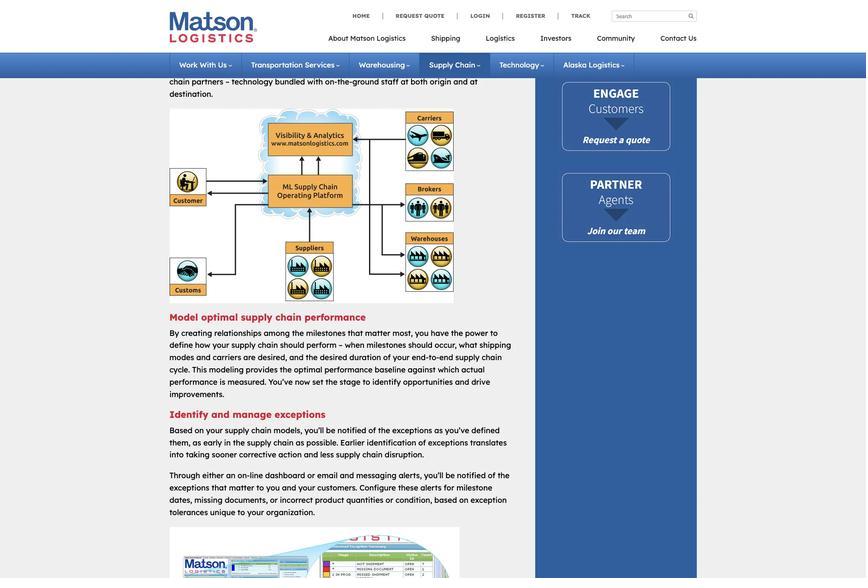 Task type: locate. For each thing, give the bounding box(es) containing it.
0 vertical spatial that
[[348, 329, 363, 338]]

as left you've
[[434, 426, 443, 436]]

0 vertical spatial optimal
[[201, 312, 238, 324]]

0 horizontal spatial staff
[[381, 77, 399, 87]]

end-
[[412, 353, 429, 363]]

1 vertical spatial you
[[266, 483, 280, 493]]

about
[[328, 34, 348, 43]]

customers.
[[317, 483, 357, 493]]

1 horizontal spatial logistics
[[486, 34, 515, 43]]

0 vertical spatial –
[[226, 77, 229, 87]]

1 horizontal spatial should
[[408, 341, 433, 351]]

0 vertical spatial based
[[207, 52, 229, 62]]

be inside through either an on-line dashboard or email and messaging alerts, you'll be notified of the exceptions that matter to you and your customers. configure these alerts for milestone dates, missing documents, or incorrect product quantities or condition, based on exception tolerances unique to your organization.
[[446, 471, 455, 481]]

1 at from the left
[[401, 77, 408, 87]]

supply chain
[[429, 60, 475, 69]]

request
[[396, 12, 423, 19]]

0 horizontal spatial be
[[326, 426, 335, 436]]

early
[[203, 438, 222, 448]]

or left "email"
[[307, 471, 315, 481]]

0 horizontal spatial or
[[270, 496, 278, 505]]

0 vertical spatial chain's
[[210, 40, 237, 50]]

ml
[[169, 40, 181, 50], [321, 52, 333, 62]]

1 horizontal spatial you
[[415, 329, 429, 338]]

or down the configure
[[386, 496, 393, 505]]

your up early
[[206, 426, 223, 436]]

product
[[315, 496, 344, 505]]

0 horizontal spatial ml
[[169, 40, 181, 50]]

your
[[375, 40, 391, 50], [243, 52, 260, 62], [459, 65, 476, 74], [212, 341, 229, 351], [393, 353, 410, 363], [206, 426, 223, 436], [298, 483, 315, 493], [247, 508, 264, 518]]

platform
[[300, 40, 332, 50]]

based up "partners"
[[207, 52, 229, 62]]

0 vertical spatial us
[[688, 34, 697, 43]]

logistics down community link
[[589, 60, 620, 69]]

it
[[290, 40, 298, 50]]

logistics down login
[[486, 34, 515, 43]]

which
[[438, 365, 459, 375]]

integrate with all supply chain parties
[[169, 23, 354, 35]]

these
[[398, 483, 418, 493]]

logistics up warehousing link at the left of the page
[[377, 34, 406, 43]]

documents,
[[225, 496, 268, 505]]

agent service image
[[558, 170, 673, 244]]

2 vertical spatial on
[[459, 496, 468, 505]]

modeling
[[209, 365, 244, 375]]

messaging
[[356, 471, 397, 481]]

1 horizontal spatial –
[[339, 341, 343, 351]]

1 vertical spatial based
[[434, 496, 457, 505]]

with left all in the left top of the page
[[218, 23, 239, 35]]

should down the among
[[280, 341, 304, 351]]

1 vertical spatial be
[[446, 471, 455, 481]]

destination.
[[169, 89, 213, 99]]

2 horizontal spatial on
[[459, 496, 468, 505]]

that inside by creating relationships among the milestones that matter most, you have the power to define how your supply chain should perform – when milestones should occur, what shipping modes and carriers are desired, and the desired duration of your end-to-end supply chain cycle. this modeling provides the optimal performance baseline against which actual performance is measured. you've now set the stage to identify opportunities and drive improvements.
[[348, 329, 363, 338]]

manage down the measured.
[[233, 409, 272, 421]]

to down experienced
[[413, 65, 421, 74]]

– left the 'when'
[[339, 341, 343, 351]]

1 vertical spatial chain's
[[362, 52, 389, 62]]

supply up origin
[[429, 60, 453, 69]]

you'll inside based on your supply chain models, you'll be notified of the exceptions as you've defined them, as early in the supply chain as possible. earlier identification of exceptions translates into taking sooner corrective action and less supply chain disruption.
[[305, 426, 324, 436]]

0 vertical spatial both
[[202, 65, 219, 74]]

chain's
[[210, 40, 237, 50], [362, 52, 389, 62]]

the up exception
[[498, 471, 510, 481]]

work with us
[[179, 60, 227, 69]]

performance up perform
[[305, 312, 366, 324]]

1 horizontal spatial optimal
[[294, 365, 322, 375]]

technology
[[499, 60, 539, 69]]

or up organization.
[[270, 496, 278, 505]]

be up possible.
[[326, 426, 335, 436]]

1 vertical spatial on-
[[238, 471, 250, 481]]

on- down services
[[325, 77, 337, 87]]

and left other
[[429, 40, 443, 50]]

2 horizontal spatial supply
[[429, 60, 453, 69]]

1 horizontal spatial based
[[434, 496, 457, 505]]

through either an on-line dashboard or email and messaging alerts, you'll be notified of the exceptions that matter to you and your customers. configure these alerts for milestone dates, missing documents, or incorrect product quantities or condition, based on exception tolerances unique to your organization.
[[169, 471, 510, 518]]

opportunities
[[403, 378, 453, 387]]

that inside through either an on-line dashboard or email and messaging alerts, you'll be notified of the exceptions that matter to you and your customers. configure these alerts for milestone dates, missing documents, or incorrect product quantities or condition, based on exception tolerances unique to your organization.
[[212, 483, 227, 493]]

None search field
[[612, 11, 697, 22]]

2 should from the left
[[408, 341, 433, 351]]

that down either
[[212, 483, 227, 493]]

matter up documents,
[[229, 483, 254, 493]]

manage down providers
[[169, 65, 200, 74]]

notified up earlier
[[337, 426, 366, 436]]

supply down integrates
[[335, 52, 360, 62]]

0 horizontal spatial you'll
[[305, 426, 324, 436]]

0 horizontal spatial as
[[193, 438, 201, 448]]

1 vertical spatial matter
[[229, 483, 254, 493]]

us right contact at the right top
[[688, 34, 697, 43]]

actual
[[461, 365, 485, 375]]

0 vertical spatial notified
[[337, 426, 366, 436]]

on inside through either an on-line dashboard or email and messaging alerts, you'll be notified of the exceptions that matter to you and your customers. configure these alerts for milestone dates, missing documents, or incorrect product quantities or condition, based on exception tolerances unique to your organization.
[[459, 496, 468, 505]]

as up taking
[[193, 438, 201, 448]]

0 horizontal spatial on-
[[238, 471, 250, 481]]

0 horizontal spatial that
[[212, 483, 227, 493]]

1 horizontal spatial be
[[446, 471, 455, 481]]

chain up it
[[291, 23, 317, 35]]

1 horizontal spatial chain's
[[362, 52, 389, 62]]

0 vertical spatial be
[[326, 426, 335, 436]]

contact us link
[[648, 31, 697, 49]]

desired,
[[258, 353, 287, 363]]

0 vertical spatial staff
[[481, 52, 498, 62]]

exception
[[471, 496, 507, 505]]

should
[[280, 341, 304, 351], [408, 341, 433, 351]]

of inside through either an on-line dashboard or email and messaging alerts, you'll be notified of the exceptions that matter to you and your customers. configure these alerts for milestone dates, missing documents, or incorrect product quantities or condition, based on exception tolerances unique to your organization.
[[488, 471, 496, 481]]

staff down logistics link
[[481, 52, 498, 62]]

both left origin
[[411, 77, 428, 87]]

0 horizontal spatial –
[[226, 77, 229, 87]]

1 horizontal spatial supply
[[335, 52, 360, 62]]

supply up corrective
[[247, 438, 271, 448]]

0 horizontal spatial logistics
[[377, 34, 406, 43]]

and left "less"
[[304, 450, 318, 460]]

you'll up 'alerts'
[[424, 471, 443, 481]]

1 vertical spatial you'll
[[424, 471, 443, 481]]

0 horizontal spatial based
[[207, 52, 229, 62]]

1 horizontal spatial notified
[[457, 471, 486, 481]]

on down single,
[[231, 52, 241, 62]]

1 vertical spatial on
[[195, 426, 204, 436]]

by creating relationships among the milestones that matter most, you have the power to define how your supply chain should perform – when milestones should occur, what shipping modes and carriers are desired, and the desired duration of your end-to-end supply chain cycle. this modeling provides the optimal performance baseline against which actual performance is measured. you've now set the stage to identify opportunities and drive improvements.
[[169, 329, 511, 400]]

1 vertical spatial us
[[218, 60, 227, 69]]

0 vertical spatial milestones
[[306, 329, 346, 338]]

on inside ml supply chain's single, global it platform integrates your suppliers and other supply chain providers based on your business needs. ml supply chain's experienced operations staff manage both the technology solution and the processes required to integrate your supply chain partners – technology bundled with on-the-ground staff at both origin and at destination.
[[231, 52, 241, 62]]

ml up providers
[[169, 40, 181, 50]]

1 horizontal spatial on-
[[325, 77, 337, 87]]

be
[[326, 426, 335, 436], [446, 471, 455, 481]]

ml down platform
[[321, 52, 333, 62]]

parties
[[320, 23, 354, 35]]

of inside by creating relationships among the milestones that matter most, you have the power to define how your supply chain should perform – when milestones should occur, what shipping modes and carriers are desired, and the desired duration of your end-to-end supply chain cycle. this modeling provides the optimal performance baseline against which actual performance is measured. you've now set the stage to identify opportunities and drive improvements.
[[383, 353, 391, 363]]

0 horizontal spatial manage
[[169, 65, 200, 74]]

performance up improvements.
[[169, 378, 218, 387]]

supply right chain
[[478, 65, 502, 74]]

carrier image
[[558, 0, 673, 63]]

an
[[226, 471, 235, 481]]

1 horizontal spatial staff
[[481, 52, 498, 62]]

baseline
[[375, 365, 406, 375]]

and inside based on your supply chain models, you'll be notified of the exceptions as you've defined them, as early in the supply chain as possible. earlier identification of exceptions translates into taking sooner corrective action and less supply chain disruption.
[[304, 450, 318, 460]]

technology down transportation at the top of page
[[232, 77, 273, 87]]

1 horizontal spatial us
[[688, 34, 697, 43]]

corrective
[[239, 450, 276, 460]]

with down services
[[307, 77, 323, 87]]

operations
[[439, 52, 479, 62]]

0 vertical spatial performance
[[305, 312, 366, 324]]

2 at from the left
[[470, 77, 478, 87]]

chain's up 'with'
[[210, 40, 237, 50]]

to
[[413, 65, 421, 74], [490, 329, 498, 338], [363, 378, 370, 387], [256, 483, 264, 493], [237, 508, 245, 518]]

1 horizontal spatial at
[[470, 77, 478, 87]]

warehousing
[[359, 60, 405, 69]]

needs.
[[295, 52, 319, 62]]

technology down business
[[236, 65, 277, 74]]

optimal up now
[[294, 365, 322, 375]]

you've
[[445, 426, 469, 436]]

matter
[[365, 329, 390, 338], [229, 483, 254, 493]]

chain's down about matson logistics link on the top left of page
[[362, 52, 389, 62]]

0 vertical spatial you
[[415, 329, 429, 338]]

1 horizontal spatial with
[[307, 77, 323, 87]]

sooner
[[212, 450, 237, 460]]

1 horizontal spatial that
[[348, 329, 363, 338]]

supply up operations
[[467, 40, 491, 50]]

0 vertical spatial matter
[[365, 329, 390, 338]]

2 horizontal spatial or
[[386, 496, 393, 505]]

1 vertical spatial with
[[307, 77, 323, 87]]

0 vertical spatial you'll
[[305, 426, 324, 436]]

earlier
[[340, 438, 365, 448]]

1 horizontal spatial on
[[231, 52, 241, 62]]

bundled
[[275, 77, 305, 87]]

required
[[380, 65, 411, 74]]

dashboard
[[265, 471, 305, 481]]

alaska logistics link
[[563, 60, 625, 69]]

matter left most,
[[365, 329, 390, 338]]

supply up global on the top left of the page
[[257, 23, 288, 35]]

on- inside ml supply chain's single, global it platform integrates your suppliers and other supply chain providers based on your business needs. ml supply chain's experienced operations staff manage both the technology solution and the processes required to integrate your supply chain partners – technology bundled with on-the-ground staff at both origin and at destination.
[[325, 77, 337, 87]]

–
[[226, 77, 229, 87], [339, 341, 343, 351]]

1 vertical spatial that
[[212, 483, 227, 493]]

1 vertical spatial manage
[[233, 409, 272, 421]]

0 horizontal spatial with
[[218, 23, 239, 35]]

0 vertical spatial ml
[[169, 40, 181, 50]]

ml supply chain's single, global it platform integrates your suppliers and other supply chain providers based on your business needs. ml supply chain's experienced operations staff manage both the technology solution and the processes required to integrate your supply chain partners – technology bundled with on-the-ground staff at both origin and at destination.
[[169, 40, 514, 99]]

both up "partners"
[[202, 65, 219, 74]]

your up "incorrect"
[[298, 483, 315, 493]]

– right "partners"
[[226, 77, 229, 87]]

track
[[571, 12, 590, 19]]

unique
[[210, 508, 235, 518]]

1 horizontal spatial matter
[[365, 329, 390, 338]]

of up the "identification"
[[368, 426, 376, 436]]

based inside through either an on-line dashboard or email and messaging alerts, you'll be notified of the exceptions that matter to you and your customers. configure these alerts for milestone dates, missing documents, or incorrect product quantities or condition, based on exception tolerances unique to your organization.
[[434, 496, 457, 505]]

1 vertical spatial optimal
[[294, 365, 322, 375]]

the up the-
[[327, 65, 339, 74]]

1 vertical spatial notified
[[457, 471, 486, 481]]

0 vertical spatial manage
[[169, 65, 200, 74]]

on-
[[325, 77, 337, 87], [238, 471, 250, 481]]

taking
[[186, 450, 210, 460]]

the right 'in'
[[233, 438, 245, 448]]

us inside top menu navigation
[[688, 34, 697, 43]]

to right stage
[[363, 378, 370, 387]]

– inside by creating relationships among the milestones that matter most, you have the power to define how your supply chain should perform – when milestones should occur, what shipping modes and carriers are desired, and the desired duration of your end-to-end supply chain cycle. this modeling provides the optimal performance baseline against which actual performance is measured. you've now set the stage to identify opportunities and drive improvements.
[[339, 341, 343, 351]]

0 vertical spatial on
[[231, 52, 241, 62]]

shipping link
[[418, 31, 473, 49]]

on
[[231, 52, 241, 62], [195, 426, 204, 436], [459, 496, 468, 505]]

supply down what
[[455, 353, 480, 363]]

0 horizontal spatial you
[[266, 483, 280, 493]]

experienced
[[391, 52, 437, 62]]

register link
[[503, 12, 558, 19]]

identify
[[372, 378, 401, 387]]

in
[[224, 438, 231, 448]]

you left have
[[415, 329, 429, 338]]

contact us image
[[558, 79, 673, 154]]

1 horizontal spatial ml
[[321, 52, 333, 62]]

work
[[179, 60, 198, 69]]

0 vertical spatial on-
[[325, 77, 337, 87]]

0 horizontal spatial chain's
[[210, 40, 237, 50]]

milestones down most,
[[367, 341, 406, 351]]

home
[[353, 12, 370, 19]]

0 horizontal spatial at
[[401, 77, 408, 87]]

chain
[[291, 23, 317, 35], [493, 40, 514, 50], [169, 77, 190, 87], [275, 312, 302, 324], [258, 341, 278, 351], [482, 353, 502, 363], [251, 426, 271, 436], [273, 438, 294, 448], [362, 450, 383, 460]]

you down dashboard
[[266, 483, 280, 493]]

notified up 'milestone' on the bottom right of page
[[457, 471, 486, 481]]

set
[[312, 378, 323, 387]]

0 horizontal spatial should
[[280, 341, 304, 351]]

be up for
[[446, 471, 455, 481]]

exceptions up models,
[[275, 409, 325, 421]]

that up the 'when'
[[348, 329, 363, 338]]

1 horizontal spatial you'll
[[424, 471, 443, 481]]

1 vertical spatial staff
[[381, 77, 399, 87]]

be inside based on your supply chain models, you'll be notified of the exceptions as you've defined them, as early in the supply chain as possible. earlier identification of exceptions translates into taking sooner corrective action and less supply chain disruption.
[[326, 426, 335, 436]]

you'll
[[305, 426, 324, 436], [424, 471, 443, 481]]

manage inside ml supply chain's single, global it platform integrates your suppliers and other supply chain providers based on your business needs. ml supply chain's experienced operations staff manage both the technology solution and the processes required to integrate your supply chain partners – technology bundled with on-the-ground staff at both origin and at destination.
[[169, 65, 200, 74]]

optimal up relationships
[[201, 312, 238, 324]]

1 horizontal spatial as
[[296, 438, 304, 448]]

1 horizontal spatial milestones
[[367, 341, 406, 351]]

0 vertical spatial with
[[218, 23, 239, 35]]

0 vertical spatial technology
[[236, 65, 277, 74]]

on down 'milestone' on the bottom right of page
[[459, 496, 468, 505]]

you inside by creating relationships among the milestones that matter most, you have the power to define how your supply chain should perform – when milestones should occur, what shipping modes and carriers are desired, and the desired duration of your end-to-end supply chain cycle. this modeling provides the optimal performance baseline against which actual performance is measured. you've now set the stage to identify opportunities and drive improvements.
[[415, 329, 429, 338]]

identification
[[367, 438, 416, 448]]

investors
[[540, 34, 572, 43]]

the inside through either an on-line dashboard or email and messaging alerts, you'll be notified of the exceptions that matter to you and your customers. configure these alerts for milestone dates, missing documents, or incorrect product quantities or condition, based on exception tolerances unique to your organization.
[[498, 471, 510, 481]]

you'll inside through either an on-line dashboard or email and messaging alerts, you'll be notified of the exceptions that matter to you and your customers. configure these alerts for milestone dates, missing documents, or incorrect product quantities or condition, based on exception tolerances unique to your organization.
[[424, 471, 443, 481]]

1 vertical spatial –
[[339, 341, 343, 351]]

0 horizontal spatial notified
[[337, 426, 366, 436]]

that
[[348, 329, 363, 338], [212, 483, 227, 493]]

supply up providers
[[183, 40, 208, 50]]

on- right an
[[238, 471, 250, 481]]

chain down identify and manage exceptions
[[251, 426, 271, 436]]

Search search field
[[612, 11, 697, 22]]

based on your supply chain models, you'll be notified of the exceptions as you've defined them, as early in the supply chain as possible. earlier identification of exceptions translates into taking sooner corrective action and less supply chain disruption.
[[169, 426, 507, 460]]

at down chain
[[470, 77, 478, 87]]

performance up stage
[[324, 365, 373, 375]]

email
[[317, 471, 338, 481]]

the up what
[[451, 329, 463, 338]]

1 vertical spatial ml
[[321, 52, 333, 62]]

0 horizontal spatial matter
[[229, 483, 254, 493]]

organization.
[[266, 508, 315, 518]]

optimal inside by creating relationships among the milestones that matter most, you have the power to define how your supply chain should perform – when milestones should occur, what shipping modes and carriers are desired, and the desired duration of your end-to-end supply chain cycle. this modeling provides the optimal performance baseline against which actual performance is measured. you've now set the stage to identify opportunities and drive improvements.
[[294, 365, 322, 375]]

chain up the among
[[275, 312, 302, 324]]

1 vertical spatial milestones
[[367, 341, 406, 351]]

search image
[[689, 13, 694, 19]]

on up early
[[195, 426, 204, 436]]

on- inside through either an on-line dashboard or email and messaging alerts, you'll be notified of the exceptions that matter to you and your customers. configure these alerts for milestone dates, missing documents, or incorrect product quantities or condition, based on exception tolerances unique to your organization.
[[238, 471, 250, 481]]

of up baseline
[[383, 353, 391, 363]]

with
[[218, 23, 239, 35], [307, 77, 323, 87]]

0 horizontal spatial on
[[195, 426, 204, 436]]

1 horizontal spatial both
[[411, 77, 428, 87]]



Task type: describe. For each thing, give the bounding box(es) containing it.
the up you've
[[280, 365, 292, 375]]

matson
[[350, 34, 375, 43]]

end
[[439, 353, 453, 363]]

supply down earlier
[[336, 450, 360, 460]]

to down documents,
[[237, 508, 245, 518]]

1 vertical spatial both
[[411, 77, 428, 87]]

improvements.
[[169, 390, 224, 400]]

2 horizontal spatial logistics
[[589, 60, 620, 69]]

– inside ml supply chain's single, global it platform integrates your suppliers and other supply chain providers based on your business needs. ml supply chain's experienced operations staff manage both the technology solution and the processes required to integrate your supply chain partners – technology bundled with on-the-ground staff at both origin and at destination.
[[226, 77, 229, 87]]

matter inside through either an on-line dashboard or email and messaging alerts, you'll be notified of the exceptions that matter to you and your customers. configure these alerts for milestone dates, missing documents, or incorrect product quantities or condition, based on exception tolerances unique to your organization.
[[229, 483, 254, 493]]

other
[[445, 40, 465, 50]]

identify
[[169, 409, 208, 421]]

about matson logistics
[[328, 34, 406, 43]]

request quote
[[396, 12, 445, 19]]

alerts,
[[399, 471, 422, 481]]

stage
[[340, 378, 361, 387]]

on inside based on your supply chain models, you'll be notified of the exceptions as you've defined them, as early in the supply chain as possible. earlier identification of exceptions translates into taking sooner corrective action and less supply chain disruption.
[[195, 426, 204, 436]]

for
[[444, 483, 454, 493]]

logistics link
[[473, 31, 528, 49]]

with inside ml supply chain's single, global it platform integrates your suppliers and other supply chain providers based on your business needs. ml supply chain's experienced operations staff manage both the technology solution and the processes required to integrate your supply chain partners – technology bundled with on-the-ground staff at both origin and at destination.
[[307, 77, 323, 87]]

exceptions up the "identification"
[[392, 426, 432, 436]]

suppliers
[[393, 40, 427, 50]]

against
[[408, 365, 436, 375]]

based
[[169, 426, 192, 436]]

quote
[[424, 12, 445, 19]]

1 vertical spatial performance
[[324, 365, 373, 375]]

exceptions down you've
[[428, 438, 468, 448]]

tolerances
[[169, 508, 208, 518]]

home link
[[353, 12, 382, 19]]

your up warehousing
[[375, 40, 391, 50]]

supply chain link
[[429, 60, 480, 69]]

shipping
[[480, 341, 511, 351]]

carriers
[[213, 353, 241, 363]]

shipping
[[431, 34, 460, 43]]

contact
[[660, 34, 686, 43]]

chain
[[455, 60, 475, 69]]

relationships
[[214, 329, 262, 338]]

supply down relationships
[[231, 341, 256, 351]]

by
[[169, 329, 179, 338]]

the right the among
[[292, 329, 304, 338]]

line
[[250, 471, 263, 481]]

identify and manage exceptions
[[169, 409, 325, 421]]

to up shipping
[[490, 329, 498, 338]]

through
[[169, 471, 200, 481]]

and down dashboard
[[282, 483, 296, 493]]

partners
[[192, 77, 223, 87]]

1 horizontal spatial manage
[[233, 409, 272, 421]]

your down operations
[[459, 65, 476, 74]]

and down "how"
[[196, 353, 211, 363]]

desired
[[320, 353, 347, 363]]

your up baseline
[[393, 353, 410, 363]]

notified inside through either an on-line dashboard or email and messaging alerts, you'll be notified of the exceptions that matter to you and your customers. configure these alerts for milestone dates, missing documents, or incorrect product quantities or condition, based on exception tolerances unique to your organization.
[[457, 471, 486, 481]]

occur,
[[435, 341, 457, 351]]

and right desired,
[[289, 353, 304, 363]]

chain up messaging
[[362, 450, 383, 460]]

into
[[169, 450, 184, 460]]

all
[[242, 23, 254, 35]]

matter inside by creating relationships among the milestones that matter most, you have the power to define how your supply chain should perform – when milestones should occur, what shipping modes and carriers are desired, and the desired duration of your end-to-end supply chain cycle. this modeling provides the optimal performance baseline against which actual performance is measured. you've now set the stage to identify opportunities and drive improvements.
[[365, 329, 390, 338]]

register
[[516, 12, 545, 19]]

how
[[195, 341, 210, 351]]

1 vertical spatial technology
[[232, 77, 273, 87]]

matson logistics image
[[169, 12, 257, 43]]

0 horizontal spatial optimal
[[201, 312, 238, 324]]

your inside based on your supply chain models, you'll be notified of the exceptions as you've defined them, as early in the supply chain as possible. earlier identification of exceptions translates into taking sooner corrective action and less supply chain disruption.
[[206, 426, 223, 436]]

when
[[345, 341, 364, 351]]

and up 'in'
[[211, 409, 230, 421]]

configure
[[359, 483, 396, 493]]

chain up desired,
[[258, 341, 278, 351]]

supply up 'in'
[[225, 426, 249, 436]]

exceptions inside through either an on-line dashboard or email and messaging alerts, you'll be notified of the exceptions that matter to you and your customers. configure these alerts for milestone dates, missing documents, or incorrect product quantities or condition, based on exception tolerances unique to your organization.
[[169, 483, 209, 493]]

login
[[470, 12, 490, 19]]

the down perform
[[306, 353, 318, 363]]

to down line
[[256, 483, 264, 493]]

solution
[[279, 65, 308, 74]]

1 should from the left
[[280, 341, 304, 351]]

notified inside based on your supply chain models, you'll be notified of the exceptions as you've defined them, as early in the supply chain as possible. earlier identification of exceptions translates into taking sooner corrective action and less supply chain disruption.
[[337, 426, 366, 436]]

chain down models,
[[273, 438, 294, 448]]

your down single,
[[243, 52, 260, 62]]

2 horizontal spatial as
[[434, 426, 443, 436]]

duration
[[349, 353, 381, 363]]

your down documents,
[[247, 508, 264, 518]]

the right set
[[326, 378, 338, 387]]

with
[[200, 60, 216, 69]]

based inside ml supply chain's single, global it platform integrates your suppliers and other supply chain providers based on your business needs. ml supply chain's experienced operations staff manage both the technology solution and the processes required to integrate your supply chain partners – technology bundled with on-the-ground staff at both origin and at destination.
[[207, 52, 229, 62]]

and down 'needs.'
[[310, 65, 325, 74]]

you inside through either an on-line dashboard or email and messaging alerts, you'll be notified of the exceptions that matter to you and your customers. configure these alerts for milestone dates, missing documents, or incorrect product quantities or condition, based on exception tolerances unique to your organization.
[[266, 483, 280, 493]]

technology link
[[499, 60, 544, 69]]

to inside ml supply chain's single, global it platform integrates your suppliers and other supply chain providers based on your business needs. ml supply chain's experienced operations staff manage both the technology solution and the processes required to integrate your supply chain partners – technology bundled with on-the-ground staff at both origin and at destination.
[[413, 65, 421, 74]]

contact us
[[660, 34, 697, 43]]

of up "disruption."
[[418, 438, 426, 448]]

origin
[[430, 77, 451, 87]]

chain up destination.
[[169, 77, 190, 87]]

community
[[597, 34, 635, 43]]

possible.
[[306, 438, 338, 448]]

1 horizontal spatial or
[[307, 471, 315, 481]]

about matson logistics link
[[328, 31, 418, 49]]

business
[[262, 52, 293, 62]]

either
[[202, 471, 224, 481]]

have
[[431, 329, 449, 338]]

less
[[320, 450, 334, 460]]

most,
[[393, 329, 413, 338]]

measured.
[[228, 378, 266, 387]]

0 horizontal spatial both
[[202, 65, 219, 74]]

supply up relationships
[[241, 312, 272, 324]]

top menu navigation
[[328, 31, 697, 49]]

is
[[220, 378, 225, 387]]

work with us link
[[179, 60, 232, 69]]

what
[[459, 341, 477, 351]]

chain up technology at top
[[493, 40, 514, 50]]

services
[[305, 60, 335, 69]]

are
[[243, 353, 256, 363]]

them,
[[169, 438, 191, 448]]

integrates
[[335, 40, 372, 50]]

chain down shipping
[[482, 353, 502, 363]]

action
[[278, 450, 302, 460]]

among
[[264, 329, 290, 338]]

2 vertical spatial performance
[[169, 378, 218, 387]]

and down chain
[[453, 77, 468, 87]]

login link
[[457, 12, 503, 19]]

0 horizontal spatial us
[[218, 60, 227, 69]]

and down the "actual"
[[455, 378, 469, 387]]

to-
[[429, 353, 439, 363]]

and up customers.
[[340, 471, 354, 481]]

power
[[465, 329, 488, 338]]

model
[[169, 312, 198, 324]]

modes
[[169, 353, 194, 363]]

single,
[[239, 40, 263, 50]]

models,
[[274, 426, 302, 436]]

the up the "identification"
[[378, 426, 390, 436]]

the right 'with'
[[221, 65, 233, 74]]

0 horizontal spatial supply
[[183, 40, 208, 50]]

investors link
[[528, 31, 584, 49]]

0 horizontal spatial milestones
[[306, 329, 346, 338]]

your up the carriers
[[212, 341, 229, 351]]

defined
[[471, 426, 500, 436]]

provides
[[246, 365, 278, 375]]

condition,
[[396, 496, 432, 505]]

you've
[[268, 378, 293, 387]]

ground
[[352, 77, 379, 87]]



Task type: vqa. For each thing, say whether or not it's contained in the screenshot.
&
no



